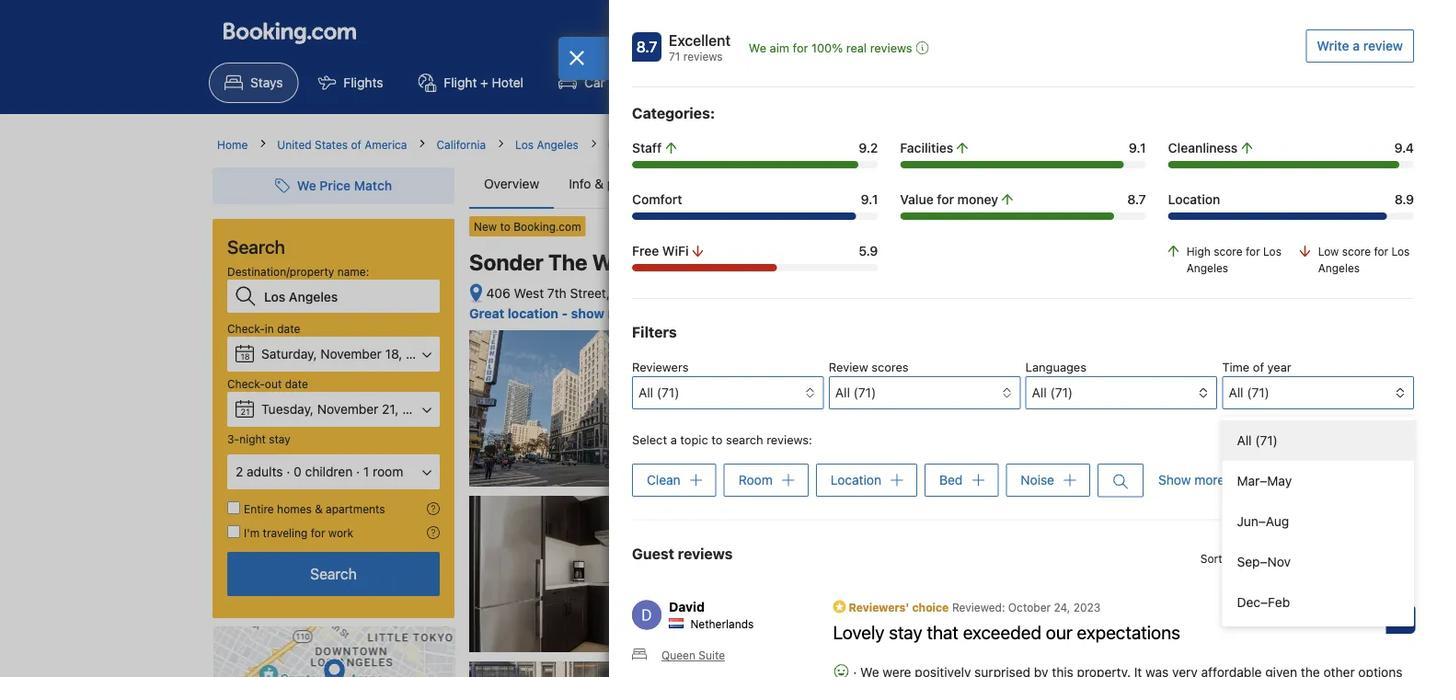 Task type: vqa. For each thing, say whether or not it's contained in the screenshot.
9.0
no



Task type: locate. For each thing, give the bounding box(es) containing it.
select
[[632, 433, 667, 447]]

location 8.9 meter
[[1169, 213, 1415, 220]]

2 horizontal spatial america
[[1160, 516, 1203, 529]]

date right out
[[285, 377, 308, 390]]

los right la,
[[703, 286, 724, 301]]

the right and
[[1082, 422, 1100, 436]]

check-
[[227, 322, 265, 335], [227, 377, 265, 390]]

los down 8.9
[[1392, 245, 1411, 258]]

all (71) for review scores
[[836, 385, 877, 400]]

9.1 for facilities
[[1129, 140, 1147, 156]]

all (71) inside all (71) link
[[1238, 433, 1278, 448]]

0 vertical spatial stay
[[269, 433, 291, 446]]

2 all (71) button from the left
[[829, 376, 1021, 410]]

reviews inside the excellent 71 reviews
[[684, 50, 723, 63]]

all (71) button up select a topic to search reviews:
[[632, 376, 824, 410]]

2 all (71) button from the left
[[1223, 376, 1415, 410]]

for left work
[[311, 527, 325, 539]]

0 horizontal spatial &
[[315, 503, 323, 515]]

reviews
[[870, 41, 913, 55], [684, 50, 723, 63], [1009, 176, 1054, 191], [1130, 369, 1170, 382], [678, 545, 733, 562], [1226, 553, 1265, 565]]

1 horizontal spatial location
[[1169, 192, 1221, 207]]

0 horizontal spatial location
[[831, 473, 882, 488]]

for for high score for los angeles
[[1246, 245, 1261, 258]]

guest for guest reviews
[[632, 545, 675, 562]]

search up the destination/property
[[227, 236, 285, 257]]

0 vertical spatial scored 8.7 element
[[632, 32, 662, 62]]

los right (hotel), at the right of the page
[[861, 138, 879, 151]]

airport taxis
[[942, 75, 1014, 90]]

the fine print link
[[847, 160, 956, 208]]

all right next image
[[1238, 433, 1252, 448]]

0 vertical spatial date
[[277, 322, 300, 335]]

reviewed:
[[953, 601, 1006, 614]]

0 vertical spatial 71
[[669, 50, 681, 63]]

the fine print
[[862, 176, 941, 191]]

states down flights link
[[315, 138, 348, 151]]

america down flights
[[365, 138, 407, 151]]

all (71) button down scores
[[829, 376, 1021, 410]]

check-out date
[[227, 377, 308, 390]]

1 horizontal spatial score
[[1343, 245, 1372, 258]]

1 horizontal spatial scored 8.7 element
[[1177, 352, 1207, 381]]

search down work
[[310, 566, 357, 583]]

1 vertical spatial 8.7
[[1128, 192, 1147, 207]]

1 vertical spatial united states of america
[[1073, 516, 1203, 529]]

1 vertical spatial 9.1
[[861, 192, 878, 207]]

all down reviewers
[[639, 385, 654, 400]]

reviews down excellent
[[684, 50, 723, 63]]

(71) up mar–may
[[1256, 433, 1278, 448]]

1 vertical spatial search
[[310, 566, 357, 583]]

all for reviewers
[[639, 385, 654, 400]]

click to open map view image
[[469, 283, 483, 304]]

fine
[[888, 176, 910, 191]]

write a review button
[[1306, 29, 1415, 63]]

of inside filter reviews region
[[1254, 360, 1265, 374]]

24,
[[1054, 601, 1071, 614]]

0 vertical spatial search
[[227, 236, 285, 257]]

to right topic
[[712, 433, 723, 447]]

0 horizontal spatial united states of america
[[277, 138, 407, 151]]

2
[[236, 464, 243, 480]]

night
[[239, 433, 266, 446]]

for down the print
[[937, 192, 955, 207]]

0 horizontal spatial the
[[1082, 422, 1100, 436]]

(71) inside guest reviews (71) link
[[1058, 176, 1080, 191]]

1 vertical spatial date
[[285, 377, 308, 390]]

0 horizontal spatial all (71) button
[[632, 376, 824, 410]]

los up overview
[[516, 138, 534, 151]]

0 horizontal spatial sonder
[[469, 249, 544, 275]]

sonder up 'staff 9.2' meter
[[709, 138, 746, 151]]

downtown
[[608, 138, 663, 151], [614, 286, 676, 301]]

our
[[1046, 621, 1073, 643]]

room
[[739, 473, 773, 488]]

2023 right 21,
[[402, 402, 434, 417]]

attractions link
[[774, 63, 896, 103]]

1 · from the left
[[287, 464, 290, 480]]

los inside high score for los angeles
[[1264, 245, 1282, 258]]

& inside "info & prices" link
[[595, 176, 604, 191]]

0 horizontal spatial search
[[227, 236, 285, 257]]

1 horizontal spatial united
[[827, 286, 866, 301]]

car rentals
[[585, 75, 649, 90]]

for for we aim for 100% real reviews
[[793, 41, 809, 55]]

queen suite
[[662, 649, 725, 662]]

0 vertical spatial united
[[277, 138, 312, 151]]

1 all (71) button from the left
[[632, 376, 824, 410]]

2 vertical spatial america
[[1160, 516, 1203, 529]]

of
[[351, 138, 362, 151], [911, 286, 923, 301], [1254, 360, 1265, 374], [1090, 408, 1101, 422], [1147, 516, 1157, 529]]

united right brown
[[1073, 516, 1107, 529]]

all (71) button
[[632, 376, 824, 410], [829, 376, 1021, 410]]

0 vertical spatial a
[[1353, 38, 1361, 53]]

1 horizontal spatial states
[[869, 286, 907, 301]]

1 vertical spatial scored 8.7 element
[[1177, 352, 1207, 381]]

rated excellent element up the cruises link
[[669, 29, 731, 52]]

october
[[1009, 601, 1051, 614]]

the up 'staff 9.2' meter
[[750, 138, 769, 151]]

1 vertical spatial sonder
[[469, 249, 544, 275]]

downtown inside downtown la link
[[608, 138, 663, 151]]

a
[[1353, 38, 1361, 53], [671, 433, 677, 447]]

search inside button
[[310, 566, 357, 583]]

america
[[365, 138, 407, 151], [926, 286, 975, 301], [1160, 516, 1203, 529]]

for inside low score for los angeles
[[1375, 245, 1389, 258]]

great location - show map button
[[469, 306, 635, 321]]

angeles down the high
[[1187, 261, 1229, 274]]

downtown left la
[[608, 138, 663, 151]]

winfield up map
[[592, 249, 678, 275]]

1 vertical spatial check-
[[227, 377, 265, 390]]

rated excellent element
[[669, 29, 731, 52], [993, 349, 1170, 371]]

reviews for 71 reviews
[[1130, 369, 1170, 382]]

money
[[958, 192, 999, 207]]

states down the "5.9"
[[869, 286, 907, 301]]

1 horizontal spatial 71
[[1116, 369, 1127, 382]]

2 score from the left
[[1343, 245, 1372, 258]]

0 vertical spatial 9.1
[[1129, 140, 1147, 156]]

1 vertical spatial &
[[315, 503, 323, 515]]

all (71) for time of year
[[1229, 385, 1270, 400]]

all down time on the bottom right of the page
[[1229, 385, 1244, 400]]

a right write
[[1353, 38, 1361, 53]]

next image
[[1209, 439, 1220, 450]]

free
[[632, 243, 659, 259]]

lovely
[[833, 621, 885, 643]]

1 vertical spatial downtown
[[614, 286, 676, 301]]

·
[[287, 464, 290, 480], [356, 464, 360, 480]]

2 vertical spatial states
[[1111, 516, 1144, 529]]

the up location.
[[1105, 408, 1123, 422]]

queen suite link
[[632, 647, 725, 664]]

1 vertical spatial rated excellent element
[[993, 349, 1170, 371]]

car rentals link
[[543, 63, 665, 103]]

1 horizontal spatial america
[[926, 286, 975, 301]]

0 vertical spatial downtown
[[608, 138, 663, 151]]

united states of america down flights link
[[277, 138, 407, 151]]

9.1 left "cleanliness"
[[1129, 140, 1147, 156]]

· left the 0
[[287, 464, 290, 480]]

a for review
[[1353, 38, 1361, 53]]

stay down reviewers' choice
[[889, 621, 923, 643]]

1 horizontal spatial to
[[712, 433, 723, 447]]

2 · from the left
[[356, 464, 360, 480]]

1 vertical spatial guest
[[632, 545, 675, 562]]

2023
[[406, 347, 437, 362], [402, 402, 434, 417], [1074, 601, 1101, 614]]

2023 right 24,
[[1074, 601, 1101, 614]]

2 vertical spatial 8.7
[[1182, 358, 1203, 375]]

scored 8.7 element
[[632, 32, 662, 62], [1177, 352, 1207, 381]]

angeles down low
[[1319, 261, 1361, 274]]

review
[[829, 360, 869, 374]]

0 horizontal spatial 9.1
[[861, 192, 878, 207]]

71 down excellent
[[669, 50, 681, 63]]

november for tuesday,
[[317, 402, 379, 417]]

sonder up 406
[[469, 249, 544, 275]]

i'm
[[244, 527, 260, 539]]

all (71) button down the year
[[1223, 376, 1415, 410]]

2 vertical spatial 2023
[[1074, 601, 1101, 614]]

name:
[[338, 265, 369, 278]]

score inside high score for los angeles
[[1214, 245, 1243, 258]]

attractions
[[816, 75, 881, 90]]

1 horizontal spatial all (71) button
[[829, 376, 1021, 410]]

0 horizontal spatial stay
[[269, 433, 291, 446]]

angeles
[[537, 138, 579, 151], [882, 138, 924, 151], [1187, 261, 1229, 274], [1319, 261, 1361, 274]]

all (71) down reviewers
[[639, 385, 680, 400]]

score right low
[[1343, 245, 1372, 258]]

for inside "search" "section"
[[311, 527, 325, 539]]

· left 1
[[356, 464, 360, 480]]

0 horizontal spatial america
[[365, 138, 407, 151]]

all down review
[[836, 385, 850, 400]]

all
[[639, 385, 654, 400], [836, 385, 850, 400], [1032, 385, 1047, 400], [1229, 385, 1244, 400], [1238, 433, 1252, 448]]

1 horizontal spatial guest
[[970, 176, 1006, 191]]

0 vertical spatial rated excellent element
[[669, 29, 731, 52]]

guest up money
[[970, 176, 1006, 191]]

states
[[315, 138, 348, 151], [869, 286, 907, 301], [1111, 516, 1144, 529]]

1 horizontal spatial 9.1
[[1129, 140, 1147, 156]]

a left topic
[[671, 433, 677, 447]]

score
[[1214, 245, 1243, 258], [1343, 245, 1372, 258]]

1 vertical spatial 71
[[1116, 369, 1127, 382]]

1 vertical spatial winfield
[[592, 249, 678, 275]]

1 horizontal spatial a
[[1353, 38, 1361, 53]]

guest reviews (71)
[[970, 176, 1080, 191]]

america left –
[[926, 286, 975, 301]]

1 horizontal spatial 8.7
[[1128, 192, 1147, 207]]

date right in on the left of page
[[277, 322, 300, 335]]

for inside "button"
[[793, 41, 809, 55]]

the left fine
[[862, 176, 884, 191]]

(71) for reviewers
[[657, 385, 680, 400]]

(71) inside all (71) link
[[1256, 433, 1278, 448]]

the cleanliness of the room. the amenities and the location.
[[1001, 408, 1183, 436]]

(71) for languages
[[1051, 385, 1073, 400]]

room
[[373, 464, 403, 480]]

0 horizontal spatial all (71) button
[[1026, 376, 1218, 410]]

& right homes at the left of page
[[315, 503, 323, 515]]

info & prices
[[569, 176, 644, 191]]

november left 18,
[[321, 347, 382, 362]]

winfield up 'staff 9.2' meter
[[772, 138, 815, 151]]

downtown inside 406 west 7th street, downtown la, los angeles, 90014, united states of america – great location - show map
[[614, 286, 676, 301]]

jun–aug
[[1238, 514, 1290, 529]]

for right aim at the right
[[793, 41, 809, 55]]

1 score from the left
[[1214, 245, 1243, 258]]

write a review
[[1318, 38, 1404, 53]]

for inside high score for los angeles
[[1246, 245, 1261, 258]]

1 horizontal spatial the
[[1105, 408, 1123, 422]]

1 horizontal spatial rated excellent element
[[993, 349, 1170, 371]]

i'm traveling for work
[[244, 527, 354, 539]]

winfield for sonder the winfield (hotel), los angeles (usa) deals
[[772, 138, 815, 151]]

(71) down reviewers
[[657, 385, 680, 400]]

2 horizontal spatial 8.7
[[1182, 358, 1203, 375]]

comfort 9.1 meter
[[632, 213, 878, 220]]

scored 8.7 element up rentals
[[632, 32, 662, 62]]

2 horizontal spatial states
[[1111, 516, 1144, 529]]

a inside button
[[1353, 38, 1361, 53]]

states right brown
[[1111, 516, 1144, 529]]

all (71) for reviewers
[[639, 385, 680, 400]]

to right new
[[500, 220, 511, 233]]

for down location 8.9 meter
[[1246, 245, 1261, 258]]

& right info
[[595, 176, 604, 191]]

america down show
[[1160, 516, 1203, 529]]

all (71) down time of year
[[1229, 385, 1270, 400]]

america inside 406 west 7th street, downtown la, los angeles, 90014, united states of america – great location - show map
[[926, 286, 975, 301]]

0 horizontal spatial to
[[500, 220, 511, 233]]

1 horizontal spatial &
[[595, 176, 604, 191]]

0 vertical spatial guest
[[970, 176, 1006, 191]]

1 vertical spatial stay
[[889, 621, 923, 643]]

reviews up david
[[678, 545, 733, 562]]

0 horizontal spatial a
[[671, 433, 677, 447]]

netherlands
[[691, 618, 754, 631]]

0 vertical spatial united states of america
[[277, 138, 407, 151]]

0 horizontal spatial 71
[[669, 50, 681, 63]]

0 horizontal spatial 8.7
[[637, 38, 658, 56]]

1 vertical spatial 2023
[[402, 402, 434, 417]]

1 horizontal spatial united states of america
[[1073, 516, 1203, 529]]

1 all (71) button from the left
[[1026, 376, 1218, 410]]

9.1
[[1129, 140, 1147, 156], [861, 192, 878, 207]]

check- down 18
[[227, 377, 265, 390]]

sort reviews by:
[[1201, 553, 1284, 565]]

united states of america link
[[277, 136, 407, 153]]

1 horizontal spatial search
[[310, 566, 357, 583]]

california
[[437, 138, 486, 151]]

comfort
[[632, 192, 683, 207]]

0 horizontal spatial score
[[1214, 245, 1243, 258]]

1 horizontal spatial winfield
[[772, 138, 815, 151]]

score right the high
[[1214, 245, 1243, 258]]

0 vertical spatial check-
[[227, 322, 265, 335]]

2 vertical spatial united
[[1073, 516, 1107, 529]]

low score for los angeles
[[1319, 245, 1411, 274]]

1 check- from the top
[[227, 322, 265, 335]]

0 horizontal spatial ·
[[287, 464, 290, 480]]

1 horizontal spatial sonder
[[709, 138, 746, 151]]

downtown up map
[[614, 286, 676, 301]]

1 vertical spatial a
[[671, 433, 677, 447]]

all (71) link
[[1223, 421, 1415, 461]]

guest up david
[[632, 545, 675, 562]]

united states of america
[[277, 138, 407, 151], [1073, 516, 1203, 529]]

value for money 8.7 meter
[[901, 213, 1147, 220]]

1 vertical spatial united
[[827, 286, 866, 301]]

reviews right real
[[870, 41, 913, 55]]

choice
[[913, 601, 949, 614]]

value
[[901, 192, 934, 207]]

scored 10 element
[[1387, 605, 1416, 634]]

all (71) up cleanliness
[[1032, 385, 1073, 400]]

mar–may
[[1238, 474, 1293, 489]]

0 vertical spatial 8.7
[[637, 38, 658, 56]]

united states of america down show
[[1073, 516, 1203, 529]]

of inside 406 west 7th street, downtown la, los angeles, 90014, united states of america – great location - show map
[[911, 286, 923, 301]]

all (71) down review
[[836, 385, 877, 400]]

los down location 8.9 meter
[[1264, 245, 1282, 258]]

los inside low score for los angeles
[[1392, 245, 1411, 258]]

check- up 18
[[227, 322, 265, 335]]

0 horizontal spatial winfield
[[592, 249, 678, 275]]

0 vertical spatial states
[[315, 138, 348, 151]]

0 vertical spatial winfield
[[772, 138, 815, 151]]

0 horizontal spatial guest
[[632, 545, 675, 562]]

reviews down 'facilities 9.1' meter
[[1009, 176, 1054, 191]]

sonder for sonder the winfield
[[469, 249, 544, 275]]

reviews up room. at the right bottom of page
[[1130, 369, 1170, 382]]

scored 8.7 element left time on the bottom right of the page
[[1177, 352, 1207, 381]]

1 horizontal spatial all (71) button
[[1223, 376, 1415, 410]]

0 horizontal spatial states
[[315, 138, 348, 151]]

1 horizontal spatial ·
[[356, 464, 360, 480]]

united right home
[[277, 138, 312, 151]]

a for topic
[[671, 433, 677, 447]]

score inside low score for los angeles
[[1343, 245, 1372, 258]]

1 vertical spatial america
[[926, 286, 975, 301]]

0 vertical spatial november
[[321, 347, 382, 362]]

all (71) button up location.
[[1026, 376, 1218, 410]]

0 horizontal spatial united
[[277, 138, 312, 151]]

all (71) up mar–may
[[1238, 433, 1278, 448]]

3-
[[227, 433, 239, 446]]

0 vertical spatial &
[[595, 176, 604, 191]]

0 vertical spatial to
[[500, 220, 511, 233]]

facilities
[[901, 140, 954, 156]]

2023 for reviewed: october 24, 2023
[[1074, 601, 1101, 614]]

angeles up info
[[537, 138, 579, 151]]

2 check- from the top
[[227, 377, 265, 390]]

location
[[508, 306, 559, 321]]

to
[[500, 220, 511, 233], [712, 433, 723, 447]]

stay right night
[[269, 433, 291, 446]]

9.1 down the fine print
[[861, 192, 878, 207]]

0 vertical spatial sonder
[[709, 138, 746, 151]]

(71) down "review scores"
[[854, 385, 877, 400]]

(71) up cleanliness
[[1051, 385, 1073, 400]]

november left 21,
[[317, 402, 379, 417]]

71 up room. at the right bottom of page
[[1116, 369, 1127, 382]]

all up cleanliness
[[1032, 385, 1047, 400]]

(71) down 'facilities 9.1' meter
[[1058, 176, 1080, 191]]

cleanliness
[[1025, 408, 1087, 422]]

write
[[1318, 38, 1350, 53]]

review categories element
[[632, 102, 715, 124]]

of inside united states of america link
[[351, 138, 362, 151]]

reviews left by:
[[1226, 553, 1265, 565]]

0 horizontal spatial rated excellent element
[[669, 29, 731, 52]]

for right low
[[1375, 245, 1389, 258]]

rated excellent element up cleanliness
[[993, 349, 1170, 371]]

0 vertical spatial 2023
[[406, 347, 437, 362]]

low
[[1319, 245, 1340, 258]]

new
[[474, 220, 497, 233]]

in
[[265, 322, 274, 335]]

71 inside the excellent 71 reviews
[[669, 50, 681, 63]]

2023 right 18,
[[406, 347, 437, 362]]

la
[[666, 138, 680, 151]]

winfield for sonder the winfield
[[592, 249, 678, 275]]

car
[[585, 75, 605, 90]]

sonder for sonder the winfield (hotel), los angeles (usa) deals
[[709, 138, 746, 151]]

united right 90014,
[[827, 286, 866, 301]]

street,
[[570, 286, 610, 301]]

1 vertical spatial november
[[317, 402, 379, 417]]

1 vertical spatial states
[[869, 286, 907, 301]]

(71) down time of year
[[1248, 385, 1270, 400]]

high score for los angeles
[[1187, 245, 1282, 274]]



Task type: describe. For each thing, give the bounding box(es) containing it.
deals
[[961, 138, 990, 151]]

location.
[[1103, 422, 1151, 436]]

overview link
[[469, 160, 554, 208]]

1 horizontal spatial stay
[[889, 621, 923, 643]]

(71) for time of year
[[1248, 385, 1270, 400]]

reviews inside "button"
[[870, 41, 913, 55]]

destination/property
[[227, 265, 334, 278]]

all for review scores
[[836, 385, 850, 400]]

(71) for review scores
[[854, 385, 877, 400]]

los angeles link
[[516, 136, 579, 153]]

exceeded
[[963, 621, 1042, 643]]

(hotel),
[[818, 138, 858, 151]]

queen
[[662, 649, 696, 662]]

for for low score for los angeles
[[1375, 245, 1389, 258]]

show more
[[1159, 473, 1225, 488]]

staff 9.2 meter
[[632, 161, 878, 168]]

that
[[927, 621, 959, 643]]

the up amenities
[[1001, 408, 1022, 422]]

all (71) for languages
[[1032, 385, 1073, 400]]

stays
[[250, 75, 283, 90]]

work
[[328, 527, 354, 539]]

topic
[[681, 433, 708, 447]]

booking.com image
[[224, 22, 356, 44]]

all (71) button for languages
[[1026, 376, 1218, 410]]

all inside all (71) link
[[1238, 433, 1252, 448]]

search section
[[205, 153, 462, 677]]

10
[[1393, 611, 1409, 628]]

review scores
[[829, 360, 909, 374]]

–
[[979, 286, 986, 301]]

9.1 for comfort
[[861, 192, 878, 207]]

reviewers' choice
[[846, 601, 949, 614]]

2023 for tuesday, november 21, 2023
[[402, 402, 434, 417]]

cleanliness 9.4 meter
[[1169, 161, 1415, 168]]

suite
[[699, 649, 725, 662]]

check- for in
[[227, 322, 265, 335]]

21
[[241, 407, 250, 417]]

hotel
[[492, 75, 524, 90]]

show more button
[[1159, 464, 1225, 497]]

free wifi
[[632, 243, 689, 259]]

of inside the cleanliness of the room. the amenities and the location.
[[1090, 408, 1101, 422]]

booking.com
[[514, 220, 581, 233]]

close image
[[569, 51, 585, 65]]

info & prices link
[[554, 160, 659, 208]]

rated excellent element containing excellent
[[669, 29, 731, 52]]

18,
[[385, 347, 403, 362]]

tuesday,
[[261, 402, 314, 417]]

downtown la
[[608, 138, 680, 151]]

brown
[[1021, 516, 1053, 529]]

wifi
[[663, 243, 689, 259]]

flights
[[344, 75, 383, 90]]

reviews for guest reviews
[[678, 545, 733, 562]]

all (71) button for reviewers
[[632, 376, 824, 410]]

david
[[669, 599, 705, 614]]

& inside "search" "section"
[[315, 503, 323, 515]]

100%
[[812, 41, 843, 55]]

guest for guest reviews (71)
[[970, 176, 1006, 191]]

reviews for guest reviews (71)
[[1009, 176, 1054, 191]]

date for check-in date
[[277, 322, 300, 335]]

november for saturday,
[[321, 347, 382, 362]]

time
[[1223, 360, 1250, 374]]

info
[[569, 176, 591, 191]]

traveling
[[263, 527, 308, 539]]

facilities 9.1 meter
[[901, 161, 1147, 168]]

score for high
[[1214, 245, 1243, 258]]

5.9
[[859, 243, 878, 259]]

more
[[1195, 473, 1225, 488]]

states inside 406 west 7th street, downtown la, los angeles, 90014, united states of america – great location - show map
[[869, 286, 907, 301]]

filter reviews region
[[632, 321, 1415, 627]]

1 vertical spatial to
[[712, 433, 723, 447]]

reviewed: october 24, 2023
[[953, 601, 1101, 614]]

languages
[[1026, 360, 1087, 374]]

reviewers
[[632, 360, 689, 374]]

scored 8.7 element for "rated excellent" element containing excellent
[[632, 32, 662, 62]]

sonder the winfield (hotel), los angeles (usa) deals
[[709, 138, 990, 151]]

downtown la link
[[608, 136, 680, 153]]

for for i'm traveling for work
[[311, 527, 325, 539]]

8.7 for "rated excellent" element containing excellent
[[637, 38, 658, 56]]

all (71) button for review scores
[[829, 376, 1021, 410]]

scored 9.2 element
[[1177, 559, 1207, 588]]

clean
[[647, 473, 681, 488]]

2 horizontal spatial united
[[1073, 516, 1107, 529]]

angeles inside low score for los angeles
[[1319, 261, 1361, 274]]

overview
[[484, 176, 540, 191]]

high
[[1187, 245, 1211, 258]]

angeles inside high score for los angeles
[[1187, 261, 1229, 274]]

review
[[1364, 38, 1404, 53]]

and
[[1058, 422, 1078, 436]]

71 reviews
[[1116, 369, 1170, 382]]

reviewers'
[[849, 601, 910, 614]]

scored 8.7 element for rightmost "rated excellent" element
[[1177, 352, 1207, 381]]

check- for out
[[227, 377, 265, 390]]

8.7 for rightmost "rated excellent" element
[[1182, 358, 1203, 375]]

0 vertical spatial location
[[1169, 192, 1221, 207]]

3-night stay
[[227, 433, 291, 446]]

free wifi 5.9 meter
[[632, 264, 878, 272]]

all for time of year
[[1229, 385, 1244, 400]]

guest reviews (71) link
[[956, 160, 1095, 208]]

entire
[[244, 503, 274, 515]]

show
[[571, 306, 605, 321]]

excellent
[[669, 32, 731, 49]]

all for languages
[[1032, 385, 1047, 400]]

los angeles
[[516, 138, 579, 151]]

2023 for saturday, november 18, 2023
[[406, 347, 437, 362]]

new to booking.com
[[474, 220, 581, 233]]

+
[[481, 75, 489, 90]]

show
[[1159, 473, 1192, 488]]

7th
[[548, 286, 567, 301]]

tuesday, november 21, 2023
[[261, 402, 434, 417]]

the up the 7th
[[549, 249, 588, 275]]

sonder the winfield
[[469, 249, 678, 275]]

score for low
[[1343, 245, 1372, 258]]

18
[[241, 352, 250, 361]]

out
[[265, 377, 282, 390]]

united inside 406 west 7th street, downtown la, los angeles, 90014, united states of america – great location - show map
[[827, 286, 866, 301]]

amenities
[[1001, 422, 1054, 436]]

mar–may link
[[1223, 461, 1415, 502]]

sonder the winfield (hotel), los angeles (usa) deals link
[[709, 138, 990, 151]]

angeles right 9.2
[[882, 138, 924, 151]]

airport
[[942, 75, 983, 90]]

reviews for sort reviews by:
[[1226, 553, 1265, 565]]

by:
[[1269, 553, 1284, 565]]

excellent 71 reviews
[[669, 32, 731, 63]]

cruises link
[[669, 63, 770, 103]]

1 vertical spatial location
[[831, 473, 882, 488]]

flight
[[444, 75, 477, 90]]

noise
[[1021, 473, 1055, 488]]

0 vertical spatial america
[[365, 138, 407, 151]]

all (71) button for time of year
[[1223, 376, 1415, 410]]

we aim for 100% real reviews button
[[749, 39, 929, 57]]

map
[[608, 306, 635, 321]]

0
[[294, 464, 302, 480]]

date for check-out date
[[285, 377, 308, 390]]

406 west 7th street, downtown la, los angeles, 90014, united states of america – great location - show map
[[469, 286, 986, 321]]

los inside 406 west 7th street, downtown la, los angeles, 90014, united states of america – great location - show map
[[703, 286, 724, 301]]

9.4
[[1395, 140, 1415, 156]]

room.
[[1126, 408, 1158, 422]]

the right room. at the right bottom of page
[[1161, 408, 1183, 422]]

stay inside "search" "section"
[[269, 433, 291, 446]]



